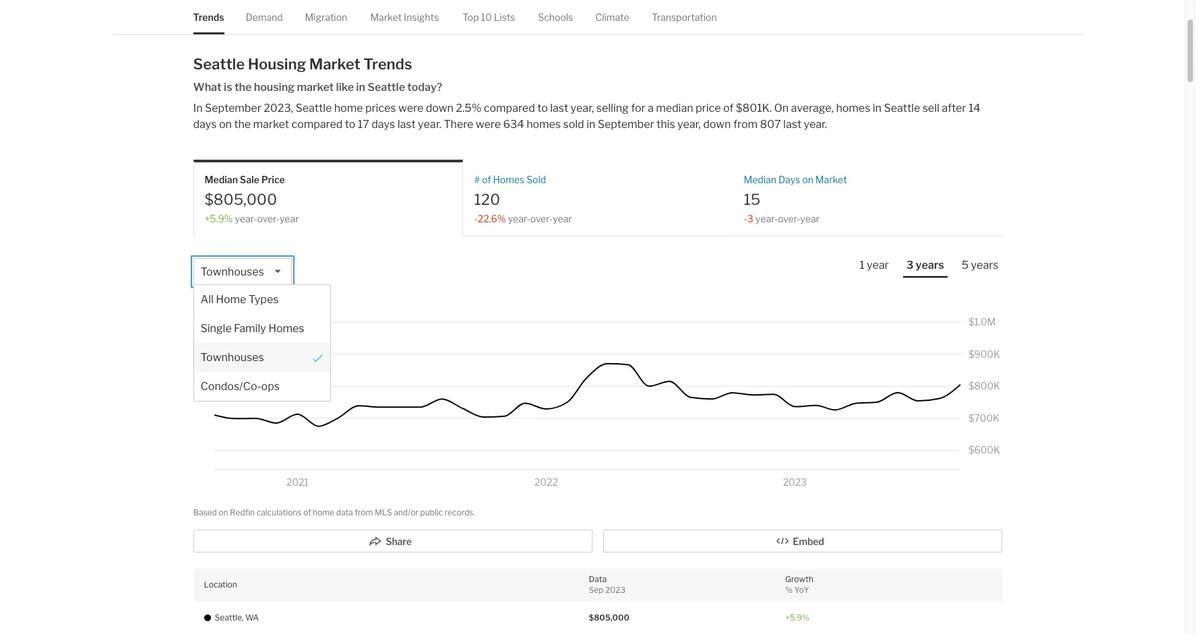 Task type: vqa. For each thing, say whether or not it's contained in the screenshot.
the "and"
no



Task type: describe. For each thing, give the bounding box(es) containing it.
insights
[[404, 11, 439, 23]]

of inside in september 2023, seattle home prices were down 2.5% compared to last year, selling for a median price of $801k. on average, homes in seattle sell after 14 days on the market compared to 17 days last year. there were 634 homes sold in september this year, down from 807 last year.
[[723, 102, 734, 115]]

0 horizontal spatial market
[[309, 55, 360, 73]]

2.5%
[[456, 102, 482, 115]]

trends link
[[193, 0, 224, 35]]

top 10 lists link
[[463, 0, 515, 35]]

list box containing townhouses
[[193, 258, 331, 402]]

over- inside median sale price $805,000 +5.9% year-over-year
[[257, 213, 280, 224]]

types
[[249, 293, 279, 306]]

seattle up "is"
[[193, 55, 245, 73]]

homes for of
[[493, 174, 525, 186]]

1 vertical spatial down
[[703, 118, 731, 131]]

schools
[[538, 11, 573, 23]]

selling
[[596, 102, 629, 115]]

$805,000 inside median sale price $805,000 +5.9% year-over-year
[[205, 190, 277, 208]]

- for 120
[[474, 213, 478, 224]]

1 vertical spatial +5.9%
[[785, 612, 810, 623]]

2 days from the left
[[372, 118, 395, 131]]

climate
[[595, 11, 629, 23]]

housing
[[248, 55, 306, 73]]

mls
[[375, 508, 392, 518]]

on inside the median days on market 15 -3 year-over-year
[[802, 174, 814, 186]]

0 vertical spatial to
[[537, 102, 548, 115]]

climate link
[[595, 0, 629, 35]]

the inside in september 2023, seattle home prices were down 2.5% compared to last year, selling for a median price of $801k. on average, homes in seattle sell after 14 days on the market compared to 17 days last year. there were 634 homes sold in september this year, down from 807 last year.
[[234, 118, 251, 131]]

embed
[[793, 536, 824, 547]]

growth
[[785, 574, 814, 584]]

3 years button
[[903, 258, 948, 278]]

like
[[336, 81, 354, 94]]

0 vertical spatial year,
[[571, 102, 594, 115]]

1 year
[[860, 259, 889, 272]]

0 vertical spatial in
[[356, 81, 365, 94]]

0 vertical spatial compared
[[484, 102, 535, 115]]

0 horizontal spatial last
[[398, 118, 416, 131]]

yoy
[[795, 585, 809, 595]]

after
[[942, 102, 966, 115]]

0 horizontal spatial homes
[[527, 118, 561, 131]]

1 days from the left
[[193, 118, 217, 131]]

share button
[[193, 530, 592, 552]]

years for 3 years
[[916, 259, 944, 272]]

is
[[224, 81, 232, 94]]

0 horizontal spatial from
[[355, 508, 373, 518]]

sep
[[589, 585, 604, 595]]

single family homes
[[201, 322, 304, 335]]

median days on market 15 -3 year-over-year
[[744, 174, 847, 224]]

2 vertical spatial on
[[219, 508, 228, 518]]

share
[[386, 536, 412, 547]]

year- for 15
[[756, 213, 778, 224]]

median sale price $805,000 +5.9% year-over-year
[[205, 174, 299, 224]]

sold
[[527, 174, 546, 186]]

seattle up prices
[[368, 81, 405, 94]]

1 the from the top
[[235, 81, 252, 94]]

17
[[358, 118, 369, 131]]

1 year button
[[856, 258, 892, 276]]

year- for 120
[[508, 213, 530, 224]]

0 horizontal spatial to
[[345, 118, 355, 131]]

year inside the median days on market 15 -3 year-over-year
[[800, 213, 820, 224]]

a
[[648, 102, 654, 115]]

price
[[696, 102, 721, 115]]

of inside "# of homes sold 120 -22.6% year-over-year"
[[482, 174, 491, 186]]

top
[[463, 11, 479, 23]]

price
[[261, 174, 285, 186]]

year inside 1 year button
[[867, 259, 889, 272]]

demand
[[246, 11, 283, 23]]

0 horizontal spatial september
[[205, 102, 261, 115]]

market insights
[[370, 11, 439, 23]]

all
[[201, 293, 214, 306]]

for
[[631, 102, 646, 115]]

0 horizontal spatial compared
[[292, 118, 343, 131]]

634
[[503, 118, 524, 131]]

14
[[969, 102, 981, 115]]

single
[[201, 322, 232, 335]]

based
[[193, 508, 217, 518]]

redfin
[[230, 508, 255, 518]]

on inside in september 2023, seattle home prices were down 2.5% compared to last year, selling for a median price of $801k. on average, homes in seattle sell after 14 days on the market compared to 17 days last year. there were 634 homes sold in september this year, down from 807 last year.
[[219, 118, 232, 131]]

2 vertical spatial of
[[303, 508, 311, 518]]

seattle,
[[215, 612, 244, 623]]

condos/co-ops
[[201, 380, 280, 393]]

embed button
[[603, 530, 1002, 552]]

over- for 120
[[530, 213, 553, 224]]

growth % yoy
[[785, 574, 814, 595]]

1 townhouses from the top
[[201, 266, 264, 278]]

$801k.
[[736, 102, 772, 115]]

3 inside the median days on market 15 -3 year-over-year
[[748, 213, 754, 224]]

median for $805,000
[[205, 174, 238, 186]]



Task type: locate. For each thing, give the bounding box(es) containing it.
average,
[[791, 102, 834, 115]]

days down in
[[193, 118, 217, 131]]

#
[[474, 174, 480, 186]]

1 vertical spatial in
[[873, 102, 882, 115]]

seattle left sell
[[884, 102, 920, 115]]

years left "5"
[[916, 259, 944, 272]]

1 horizontal spatial compared
[[484, 102, 535, 115]]

data sep 2023
[[589, 574, 626, 595]]

in
[[193, 102, 203, 115]]

in left sell
[[873, 102, 882, 115]]

2 horizontal spatial last
[[783, 118, 802, 131]]

and/or
[[394, 508, 419, 518]]

home left "data"
[[313, 508, 334, 518]]

today?
[[407, 81, 442, 94]]

0 horizontal spatial were
[[398, 102, 424, 115]]

years for 5 years
[[971, 259, 999, 272]]

3 down the 15 at top
[[748, 213, 754, 224]]

3 inside button
[[907, 259, 914, 272]]

1 horizontal spatial +5.9%
[[785, 612, 810, 623]]

days
[[779, 174, 800, 186]]

0 horizontal spatial down
[[426, 102, 454, 115]]

0 vertical spatial trends
[[193, 11, 224, 23]]

year- inside median sale price $805,000 +5.9% year-over-year
[[235, 213, 257, 224]]

dialog
[[193, 284, 331, 402]]

over- down sold
[[530, 213, 553, 224]]

0 horizontal spatial homes
[[268, 322, 304, 335]]

1 horizontal spatial over-
[[530, 213, 553, 224]]

list box
[[193, 258, 331, 402]]

%
[[785, 585, 793, 595]]

in
[[356, 81, 365, 94], [873, 102, 882, 115], [587, 118, 596, 131]]

1 year- from the left
[[235, 213, 257, 224]]

5 years
[[962, 259, 999, 272]]

3 year- from the left
[[756, 213, 778, 224]]

2 year. from the left
[[804, 118, 827, 131]]

years
[[916, 259, 944, 272], [971, 259, 999, 272]]

1 horizontal spatial trends
[[363, 55, 412, 73]]

year- right 22.6%
[[508, 213, 530, 224]]

townhouses inside "element"
[[201, 351, 264, 364]]

year- down sale at the top
[[235, 213, 257, 224]]

last down on
[[783, 118, 802, 131]]

1 vertical spatial townhouses
[[201, 351, 264, 364]]

1 horizontal spatial years
[[971, 259, 999, 272]]

median inside median sale price $805,000 +5.9% year-over-year
[[205, 174, 238, 186]]

schools link
[[538, 0, 573, 35]]

1 horizontal spatial september
[[598, 118, 654, 131]]

1 vertical spatial on
[[802, 174, 814, 186]]

townhouses up the home
[[201, 266, 264, 278]]

1 year. from the left
[[418, 118, 441, 131]]

median left sale at the top
[[205, 174, 238, 186]]

1 over- from the left
[[257, 213, 280, 224]]

sell
[[923, 102, 940, 115]]

2023,
[[264, 102, 293, 115]]

years right "5"
[[971, 259, 999, 272]]

on right "days"
[[802, 174, 814, 186]]

1 horizontal spatial to
[[537, 102, 548, 115]]

market
[[297, 81, 334, 94], [253, 118, 289, 131]]

1 median from the left
[[205, 174, 238, 186]]

1 horizontal spatial $805,000
[[589, 612, 630, 623]]

of right price
[[723, 102, 734, 115]]

1 horizontal spatial homes
[[493, 174, 525, 186]]

data
[[589, 574, 607, 584]]

wa
[[245, 612, 259, 623]]

1 vertical spatial compared
[[292, 118, 343, 131]]

1 vertical spatial $805,000
[[589, 612, 630, 623]]

- down 120
[[474, 213, 478, 224]]

location
[[204, 580, 237, 590]]

lists
[[494, 11, 515, 23]]

0 horizontal spatial trends
[[193, 11, 224, 23]]

10
[[481, 11, 492, 23]]

market inside in september 2023, seattle home prices were down 2.5% compared to last year, selling for a median price of $801k. on average, homes in seattle sell after 14 days on the market compared to 17 days last year. there were 634 homes sold in september this year, down from 807 last year.
[[253, 118, 289, 131]]

120
[[474, 190, 500, 208]]

1 vertical spatial the
[[234, 118, 251, 131]]

1 - from the left
[[474, 213, 478, 224]]

condos/co-
[[201, 380, 261, 393]]

market insights link
[[370, 0, 439, 35]]

trends left demand
[[193, 11, 224, 23]]

homes inside "# of homes sold 120 -22.6% year-over-year"
[[493, 174, 525, 186]]

median inside the median days on market 15 -3 year-over-year
[[744, 174, 777, 186]]

1 vertical spatial home
[[313, 508, 334, 518]]

2 horizontal spatial in
[[873, 102, 882, 115]]

market left insights
[[370, 11, 402, 23]]

market inside market insights link
[[370, 11, 402, 23]]

seattle, wa
[[215, 612, 259, 623]]

in september 2023, seattle home prices were down 2.5% compared to last year, selling for a median price of $801k. on average, homes in seattle sell after 14 days on the market compared to 17 days last year. there were 634 homes sold in september this year, down from 807 last year.
[[193, 102, 981, 131]]

5 years button
[[958, 258, 1002, 276]]

records.
[[445, 508, 475, 518]]

transportation
[[652, 11, 717, 23]]

what is the housing market like in seattle today?
[[193, 81, 442, 94]]

market down "2023,"
[[253, 118, 289, 131]]

2 year- from the left
[[508, 213, 530, 224]]

1 horizontal spatial 3
[[907, 259, 914, 272]]

were
[[398, 102, 424, 115], [476, 118, 501, 131]]

1 horizontal spatial from
[[733, 118, 758, 131]]

1 horizontal spatial market
[[297, 81, 334, 94]]

0 horizontal spatial years
[[916, 259, 944, 272]]

1 horizontal spatial homes
[[836, 102, 871, 115]]

housing
[[254, 81, 295, 94]]

2 years from the left
[[971, 259, 999, 272]]

over- inside the median days on market 15 -3 year-over-year
[[778, 213, 800, 224]]

last
[[550, 102, 568, 115], [398, 118, 416, 131], [783, 118, 802, 131]]

15
[[744, 190, 761, 208]]

0 vertical spatial homes
[[493, 174, 525, 186]]

market down seattle housing market trends
[[297, 81, 334, 94]]

from right "data"
[[355, 508, 373, 518]]

year. down average,
[[804, 118, 827, 131]]

1 vertical spatial 3
[[907, 259, 914, 272]]

year inside "# of homes sold 120 -22.6% year-over-year"
[[553, 213, 572, 224]]

1 vertical spatial market
[[253, 118, 289, 131]]

2 vertical spatial in
[[587, 118, 596, 131]]

0 vertical spatial on
[[219, 118, 232, 131]]

2023
[[605, 585, 626, 595]]

over- down "days"
[[778, 213, 800, 224]]

0 horizontal spatial market
[[253, 118, 289, 131]]

market right "days"
[[816, 174, 847, 186]]

on
[[774, 102, 789, 115]]

1
[[860, 259, 865, 272]]

- inside the median days on market 15 -3 year-over-year
[[744, 213, 748, 224]]

$805,000 down sale at the top
[[205, 190, 277, 208]]

days
[[193, 118, 217, 131], [372, 118, 395, 131]]

0 vertical spatial +5.9%
[[205, 213, 233, 224]]

0 vertical spatial townhouses
[[201, 266, 264, 278]]

homes left sold
[[493, 174, 525, 186]]

1 vertical spatial from
[[355, 508, 373, 518]]

3 over- from the left
[[778, 213, 800, 224]]

3 years
[[907, 259, 944, 272]]

top 10 lists
[[463, 11, 515, 23]]

1 horizontal spatial were
[[476, 118, 501, 131]]

1 horizontal spatial year,
[[678, 118, 701, 131]]

1 vertical spatial homes
[[268, 322, 304, 335]]

dialog containing all home types
[[193, 284, 331, 402]]

down
[[426, 102, 454, 115], [703, 118, 731, 131]]

last down today?
[[398, 118, 416, 131]]

0 horizontal spatial median
[[205, 174, 238, 186]]

0 vertical spatial of
[[723, 102, 734, 115]]

2 horizontal spatial market
[[816, 174, 847, 186]]

in right sold
[[587, 118, 596, 131]]

0 vertical spatial $805,000
[[205, 190, 277, 208]]

0 horizontal spatial +5.9%
[[205, 213, 233, 224]]

market inside the median days on market 15 -3 year-over-year
[[816, 174, 847, 186]]

homes inside dialog
[[268, 322, 304, 335]]

year- inside "# of homes sold 120 -22.6% year-over-year"
[[508, 213, 530, 224]]

what
[[193, 81, 222, 94]]

homes
[[836, 102, 871, 115], [527, 118, 561, 131]]

home
[[216, 293, 246, 306]]

1 horizontal spatial days
[[372, 118, 395, 131]]

year.
[[418, 118, 441, 131], [804, 118, 827, 131]]

homes left sold
[[527, 118, 561, 131]]

last up sold
[[550, 102, 568, 115]]

1 horizontal spatial year-
[[508, 213, 530, 224]]

all home types
[[201, 293, 279, 306]]

the
[[235, 81, 252, 94], [234, 118, 251, 131]]

home inside in september 2023, seattle home prices were down 2.5% compared to last year, selling for a median price of $801k. on average, homes in seattle sell after 14 days on the market compared to 17 days last year. there were 634 homes sold in september this year, down from 807 last year.
[[334, 102, 363, 115]]

townhouses
[[201, 266, 264, 278], [201, 351, 264, 364]]

0 vertical spatial market
[[370, 11, 402, 23]]

$805,000 down 2023
[[589, 612, 630, 623]]

0 horizontal spatial 3
[[748, 213, 754, 224]]

1 vertical spatial september
[[598, 118, 654, 131]]

# of homes sold 120 -22.6% year-over-year
[[474, 174, 572, 224]]

september down "is"
[[205, 102, 261, 115]]

year. left there
[[418, 118, 441, 131]]

year- down the 15 at top
[[756, 213, 778, 224]]

trends
[[193, 11, 224, 23], [363, 55, 412, 73]]

in right like
[[356, 81, 365, 94]]

migration
[[305, 11, 347, 23]]

2 over- from the left
[[530, 213, 553, 224]]

0 vertical spatial from
[[733, 118, 758, 131]]

on
[[219, 118, 232, 131], [802, 174, 814, 186], [219, 508, 228, 518]]

1 vertical spatial homes
[[527, 118, 561, 131]]

sale
[[240, 174, 259, 186]]

homes
[[493, 174, 525, 186], [268, 322, 304, 335]]

- inside "# of homes sold 120 -22.6% year-over-year"
[[474, 213, 478, 224]]

1 horizontal spatial median
[[744, 174, 777, 186]]

year inside median sale price $805,000 +5.9% year-over-year
[[280, 213, 299, 224]]

over- inside "# of homes sold 120 -22.6% year-over-year"
[[530, 213, 553, 224]]

1 vertical spatial year,
[[678, 118, 701, 131]]

1 vertical spatial to
[[345, 118, 355, 131]]

on down "is"
[[219, 118, 232, 131]]

year, down median
[[678, 118, 701, 131]]

0 horizontal spatial days
[[193, 118, 217, 131]]

down up there
[[426, 102, 454, 115]]

year, up sold
[[571, 102, 594, 115]]

0 vertical spatial the
[[235, 81, 252, 94]]

compared down what is the housing market like in seattle today?
[[292, 118, 343, 131]]

$805,000
[[205, 190, 277, 208], [589, 612, 630, 623]]

seattle down what is the housing market like in seattle today?
[[296, 102, 332, 115]]

family
[[234, 322, 266, 335]]

5
[[962, 259, 969, 272]]

0 horizontal spatial over-
[[257, 213, 280, 224]]

0 vertical spatial home
[[334, 102, 363, 115]]

compared up the "634"
[[484, 102, 535, 115]]

year-
[[235, 213, 257, 224], [508, 213, 530, 224], [756, 213, 778, 224]]

ops
[[261, 380, 280, 393]]

1 horizontal spatial last
[[550, 102, 568, 115]]

there
[[444, 118, 474, 131]]

0 horizontal spatial in
[[356, 81, 365, 94]]

1 vertical spatial trends
[[363, 55, 412, 73]]

+5.9% inside median sale price $805,000 +5.9% year-over-year
[[205, 213, 233, 224]]

0 horizontal spatial year,
[[571, 102, 594, 115]]

2 - from the left
[[744, 213, 748, 224]]

migration link
[[305, 0, 347, 35]]

september down for
[[598, 118, 654, 131]]

0 horizontal spatial year-
[[235, 213, 257, 224]]

this
[[657, 118, 675, 131]]

1 horizontal spatial -
[[744, 213, 748, 224]]

days down prices
[[372, 118, 395, 131]]

0 vertical spatial september
[[205, 102, 261, 115]]

22.6%
[[478, 213, 506, 224]]

of right calculations
[[303, 508, 311, 518]]

from inside in september 2023, seattle home prices were down 2.5% compared to last year, selling for a median price of $801k. on average, homes in seattle sell after 14 days on the market compared to 17 days last year. there were 634 homes sold in september this year, down from 807 last year.
[[733, 118, 758, 131]]

sold
[[563, 118, 584, 131]]

median for 15
[[744, 174, 777, 186]]

1 horizontal spatial in
[[587, 118, 596, 131]]

2 horizontal spatial over-
[[778, 213, 800, 224]]

0 horizontal spatial year.
[[418, 118, 441, 131]]

data
[[336, 508, 353, 518]]

year- inside the median days on market 15 -3 year-over-year
[[756, 213, 778, 224]]

1 horizontal spatial down
[[703, 118, 731, 131]]

0 vertical spatial 3
[[748, 213, 754, 224]]

calculations
[[257, 508, 302, 518]]

seattle housing market trends
[[193, 55, 412, 73]]

3 right 1 year
[[907, 259, 914, 272]]

were down today?
[[398, 102, 424, 115]]

0 vertical spatial down
[[426, 102, 454, 115]]

market up like
[[309, 55, 360, 73]]

home
[[334, 102, 363, 115], [313, 508, 334, 518]]

transportation link
[[652, 0, 717, 35]]

2 horizontal spatial year-
[[756, 213, 778, 224]]

2 vertical spatial market
[[816, 174, 847, 186]]

down down price
[[703, 118, 731, 131]]

over- for 15
[[778, 213, 800, 224]]

- down the 15 at top
[[744, 213, 748, 224]]

2 median from the left
[[744, 174, 777, 186]]

0 horizontal spatial $805,000
[[205, 190, 277, 208]]

807
[[760, 118, 781, 131]]

1 years from the left
[[916, 259, 944, 272]]

seattle
[[193, 55, 245, 73], [368, 81, 405, 94], [296, 102, 332, 115], [884, 102, 920, 115]]

1 vertical spatial market
[[309, 55, 360, 73]]

townhouses up the condos/co-
[[201, 351, 264, 364]]

0 horizontal spatial of
[[303, 508, 311, 518]]

1 horizontal spatial of
[[482, 174, 491, 186]]

year
[[280, 213, 299, 224], [553, 213, 572, 224], [800, 213, 820, 224], [867, 259, 889, 272]]

0 vertical spatial homes
[[836, 102, 871, 115]]

on right based
[[219, 508, 228, 518]]

public
[[420, 508, 443, 518]]

homes right the family
[[268, 322, 304, 335]]

over-
[[257, 213, 280, 224], [530, 213, 553, 224], [778, 213, 800, 224]]

demand link
[[246, 0, 283, 35]]

home down like
[[334, 102, 363, 115]]

townhouses element
[[194, 343, 330, 372]]

median up the 15 at top
[[744, 174, 777, 186]]

0 vertical spatial were
[[398, 102, 424, 115]]

1 vertical spatial were
[[476, 118, 501, 131]]

- for 15
[[744, 213, 748, 224]]

based on redfin calculations of home data from mls and/or public records.
[[193, 508, 475, 518]]

homes right average,
[[836, 102, 871, 115]]

from down $801k.
[[733, 118, 758, 131]]

2 horizontal spatial of
[[723, 102, 734, 115]]

trends up today?
[[363, 55, 412, 73]]

were left the "634"
[[476, 118, 501, 131]]

0 vertical spatial market
[[297, 81, 334, 94]]

year,
[[571, 102, 594, 115], [678, 118, 701, 131]]

over- down the price
[[257, 213, 280, 224]]

2 townhouses from the top
[[201, 351, 264, 364]]

2 the from the top
[[234, 118, 251, 131]]

1 vertical spatial of
[[482, 174, 491, 186]]

1 horizontal spatial year.
[[804, 118, 827, 131]]

of right #
[[482, 174, 491, 186]]

homes for family
[[268, 322, 304, 335]]

prices
[[365, 102, 396, 115]]



